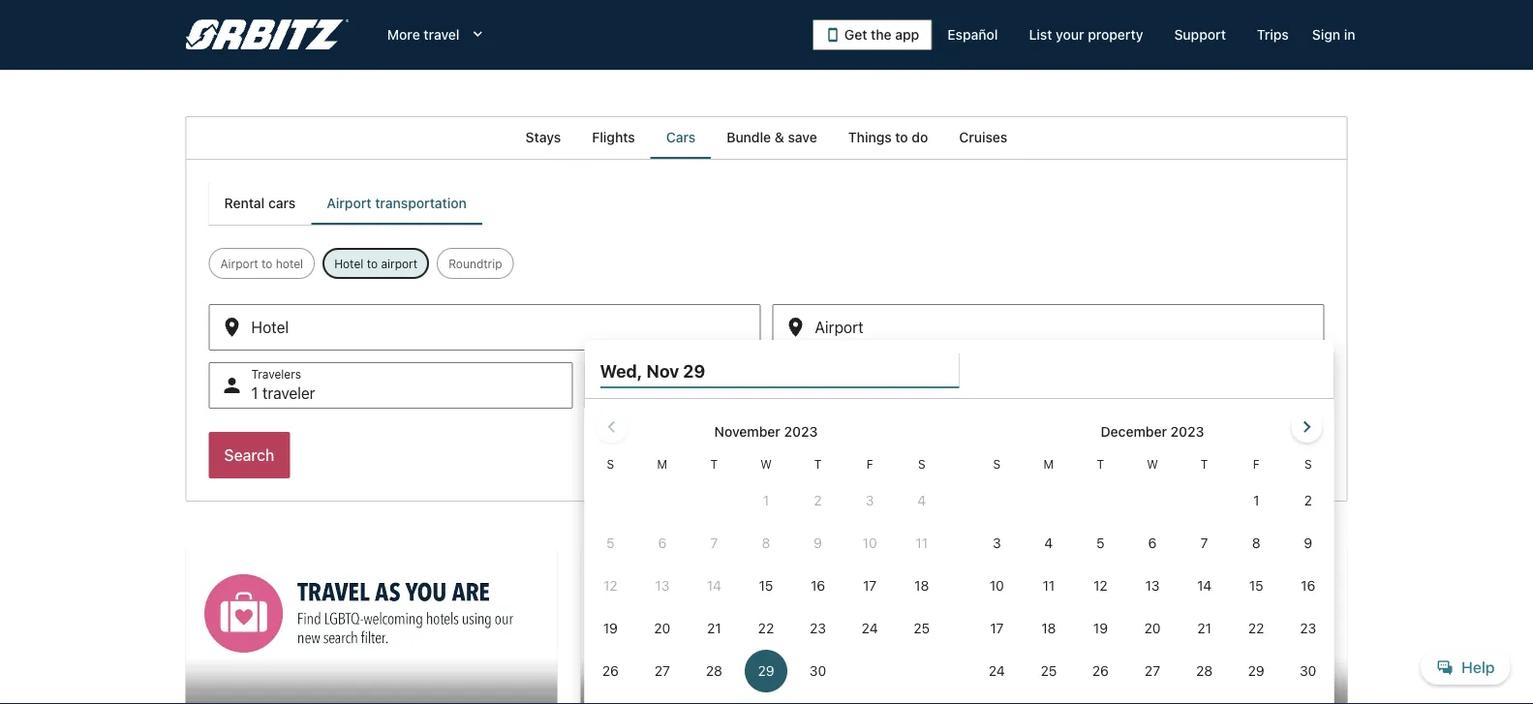 Task type: vqa. For each thing, say whether or not it's contained in the screenshot.
Airport to hotel TAB LIST
yes



Task type: locate. For each thing, give the bounding box(es) containing it.
m for december 2023
[[1044, 457, 1054, 471]]

cars
[[268, 195, 296, 211]]

4 t from the left
[[1201, 457, 1208, 471]]

2 w from the left
[[1147, 457, 1158, 471]]

2 s from the left
[[918, 457, 926, 471]]

flights link
[[577, 116, 651, 159]]

things to do link
[[833, 116, 944, 159]]

1 vertical spatial airport
[[220, 257, 258, 270]]

opens in a new window image
[[580, 549, 597, 566]]

1 horizontal spatial m
[[1044, 457, 1054, 471]]

2023 right november
[[784, 424, 818, 440]]

1 horizontal spatial to
[[367, 257, 378, 270]]

1 horizontal spatial 29
[[683, 360, 705, 381]]

1 2023 from the left
[[784, 424, 818, 440]]

airport inside "link"
[[327, 195, 372, 211]]

29 right wed,
[[683, 360, 705, 381]]

to for airport
[[262, 257, 273, 270]]

bundle & save link
[[711, 116, 833, 159]]

nov
[[647, 360, 679, 381], [627, 384, 655, 402]]

0 horizontal spatial m
[[657, 457, 668, 471]]

sign in
[[1312, 27, 1356, 43]]

3 s from the left
[[993, 457, 1001, 471]]

airport
[[327, 195, 372, 211], [220, 257, 258, 270]]

0 horizontal spatial to
[[262, 257, 273, 270]]

tab list containing rental cars
[[209, 182, 482, 225]]

stays
[[526, 129, 561, 145]]

cars
[[666, 129, 696, 145]]

español button
[[932, 17, 1014, 52]]

29
[[683, 360, 705, 381], [659, 384, 678, 402]]

t down december 2023
[[1201, 457, 1208, 471]]

1 vertical spatial 29
[[659, 384, 678, 402]]

1 traveler
[[251, 384, 315, 402]]

app
[[895, 27, 920, 43]]

t
[[711, 457, 718, 471], [814, 457, 822, 471], [1097, 457, 1105, 471], [1201, 457, 1208, 471]]

0 horizontal spatial airport
[[220, 257, 258, 270]]

2 t from the left
[[814, 457, 822, 471]]

2023
[[784, 424, 818, 440], [1171, 424, 1204, 440]]

wed, nov 29
[[600, 360, 705, 381]]

nov up the 'nov 29'
[[647, 360, 679, 381]]

2 horizontal spatial to
[[895, 129, 908, 145]]

0 vertical spatial tab list
[[186, 116, 1348, 159]]

w for december
[[1147, 457, 1158, 471]]

29 inside wed, nov 29 button
[[683, 360, 705, 381]]

wed,
[[600, 360, 643, 381]]

airport transportation link
[[311, 182, 482, 225]]

w for november
[[761, 457, 772, 471]]

cruises
[[959, 129, 1008, 145]]

rental cars
[[224, 195, 296, 211]]

list your property
[[1029, 27, 1143, 43]]

previous month image
[[600, 416, 623, 439]]

hotel
[[334, 257, 364, 270]]

to
[[895, 129, 908, 145], [262, 257, 273, 270], [367, 257, 378, 270]]

t down november
[[711, 457, 718, 471]]

2 2023 from the left
[[1171, 424, 1204, 440]]

trips
[[1257, 27, 1289, 43]]

get the app link
[[813, 19, 932, 50]]

to left do
[[895, 129, 908, 145]]

more travel
[[387, 27, 460, 43]]

get
[[845, 27, 867, 43]]

w down december 2023
[[1147, 457, 1158, 471]]

0 horizontal spatial w
[[761, 457, 772, 471]]

29 inside nov 29 button
[[659, 384, 678, 402]]

tab list containing stays
[[186, 116, 1348, 159]]

español
[[948, 27, 998, 43]]

29 down wed, nov 29 on the left bottom of the page
[[659, 384, 678, 402]]

1
[[251, 384, 258, 402]]

w down november 2023
[[761, 457, 772, 471]]

hotel
[[276, 257, 303, 270]]

1 w from the left
[[761, 457, 772, 471]]

trips link
[[1242, 17, 1305, 52]]

1 horizontal spatial w
[[1147, 457, 1158, 471]]

airport for airport transportation
[[327, 195, 372, 211]]

f
[[867, 457, 873, 471], [1253, 457, 1260, 471]]

0 horizontal spatial 2023
[[784, 424, 818, 440]]

1 vertical spatial tab list
[[209, 182, 482, 225]]

1 horizontal spatial f
[[1253, 457, 1260, 471]]

3 t from the left
[[1097, 457, 1105, 471]]

t down december
[[1097, 457, 1105, 471]]

save
[[788, 129, 817, 145]]

to inside things to do link
[[895, 129, 908, 145]]

december 2023
[[1101, 424, 1204, 440]]

f for november 2023
[[867, 457, 873, 471]]

0 horizontal spatial f
[[867, 457, 873, 471]]

0 horizontal spatial 29
[[659, 384, 678, 402]]

airport up hotel
[[327, 195, 372, 211]]

2023 for december 2023
[[1171, 424, 1204, 440]]

1 horizontal spatial airport
[[327, 195, 372, 211]]

to left hotel
[[262, 257, 273, 270]]

1 m from the left
[[657, 457, 668, 471]]

nov down wed, nov 29 on the left bottom of the page
[[627, 384, 655, 402]]

w
[[761, 457, 772, 471], [1147, 457, 1158, 471]]

airport left hotel
[[220, 257, 258, 270]]

tab list for hotel to airport
[[209, 182, 482, 225]]

s
[[607, 457, 614, 471], [918, 457, 926, 471], [993, 457, 1001, 471], [1305, 457, 1312, 471]]

next month image
[[1296, 416, 1319, 439]]

2 f from the left
[[1253, 457, 1260, 471]]

the
[[871, 27, 892, 43]]

1 s from the left
[[607, 457, 614, 471]]

list
[[1029, 27, 1052, 43]]

1 traveler button
[[209, 362, 573, 409]]

2 m from the left
[[1044, 457, 1054, 471]]

2023 right december
[[1171, 424, 1204, 440]]

to right hotel
[[367, 257, 378, 270]]

airport
[[381, 257, 418, 270]]

1 horizontal spatial 2023
[[1171, 424, 1204, 440]]

in
[[1344, 27, 1356, 43]]

0 vertical spatial 29
[[683, 360, 705, 381]]

tab list
[[186, 116, 1348, 159], [209, 182, 482, 225]]

t down november 2023
[[814, 457, 822, 471]]

november
[[715, 424, 781, 440]]

m
[[657, 457, 668, 471], [1044, 457, 1054, 471]]

1 f from the left
[[867, 457, 873, 471]]

0 vertical spatial nov
[[647, 360, 679, 381]]

0 vertical spatial airport
[[327, 195, 372, 211]]



Task type: describe. For each thing, give the bounding box(es) containing it.
november 2023
[[715, 424, 818, 440]]

to for hotel
[[367, 257, 378, 270]]

tab list for airport to hotel
[[186, 116, 1348, 159]]

bundle
[[727, 129, 771, 145]]

to for things
[[895, 129, 908, 145]]

travel
[[424, 27, 460, 43]]

m for november 2023
[[657, 457, 668, 471]]

wed, nov 29 main content
[[0, 116, 1533, 704]]

airport to hotel
[[220, 257, 303, 270]]

your
[[1056, 27, 1084, 43]]

&
[[775, 129, 784, 145]]

rental cars link
[[209, 182, 311, 225]]

2023 for november 2023
[[784, 424, 818, 440]]

orbitz logo image
[[186, 19, 349, 50]]

property
[[1088, 27, 1143, 43]]

list your property link
[[1014, 17, 1159, 52]]

do
[[912, 129, 928, 145]]

things
[[848, 129, 892, 145]]

sign in button
[[1305, 17, 1363, 52]]

support link
[[1159, 17, 1242, 52]]

more travel button
[[372, 17, 502, 52]]

hotel to airport
[[334, 257, 418, 270]]

search
[[224, 446, 275, 464]]

sign
[[1312, 27, 1341, 43]]

traveler
[[262, 384, 315, 402]]

search button
[[209, 432, 290, 479]]

bundle & save
[[727, 129, 817, 145]]

f for december 2023
[[1253, 457, 1260, 471]]

stays link
[[510, 116, 577, 159]]

flights
[[592, 129, 635, 145]]

1 vertical spatial nov
[[627, 384, 655, 402]]

cruises link
[[944, 116, 1023, 159]]

airport transportation
[[327, 195, 467, 211]]

cars link
[[651, 116, 711, 159]]

roundtrip
[[449, 257, 502, 270]]

get the app
[[845, 27, 920, 43]]

december
[[1101, 424, 1167, 440]]

support
[[1174, 27, 1226, 43]]

1 t from the left
[[711, 457, 718, 471]]

wed, nov 29 button
[[600, 354, 959, 388]]

rental
[[224, 195, 265, 211]]

nov 29
[[627, 384, 678, 402]]

4 s from the left
[[1305, 457, 1312, 471]]

more
[[387, 27, 420, 43]]

airport for airport to hotel
[[220, 257, 258, 270]]

nov 29 button
[[585, 362, 949, 409]]

things to do
[[848, 129, 928, 145]]

transportation
[[375, 195, 467, 211]]

download the app button image
[[825, 27, 841, 43]]



